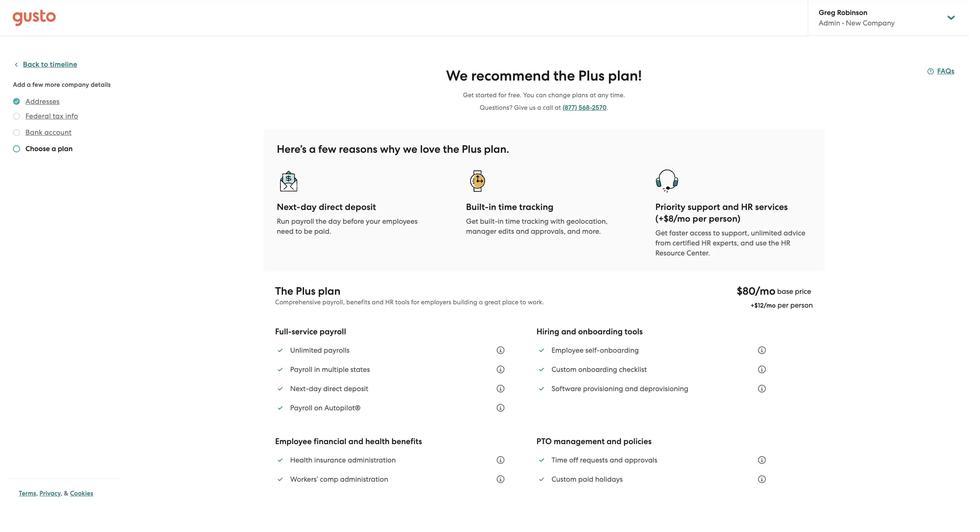 Task type: vqa. For each thing, say whether or not it's contained in the screenshot.
rightmost at
yes



Task type: locate. For each thing, give the bounding box(es) containing it.
0 horizontal spatial in
[[314, 366, 320, 374]]

0 horizontal spatial benefits
[[347, 299, 371, 306]]

0 vertical spatial deposit
[[345, 202, 376, 213]]

1 horizontal spatial few
[[319, 143, 337, 156]]

deposit
[[345, 202, 376, 213], [344, 385, 369, 393]]

list containing health insurance administration
[[275, 451, 510, 489]]

geolocation,
[[567, 217, 608, 226]]

1 vertical spatial tracking
[[522, 217, 549, 226]]

0 horizontal spatial plan
[[58, 145, 73, 153]]

custom for and
[[552, 366, 577, 374]]

add
[[13, 81, 25, 89]]

, left the privacy link
[[36, 490, 38, 498]]

onboarding
[[579, 327, 623, 337], [600, 347, 639, 355], [579, 366, 618, 374]]

0 vertical spatial payroll
[[291, 217, 314, 226]]

from
[[656, 239, 671, 247]]

get
[[463, 92, 474, 99], [466, 217, 479, 226], [656, 229, 668, 237]]

at right the 'call'
[[555, 104, 562, 112]]

0 horizontal spatial employee
[[275, 437, 312, 447]]

access
[[690, 229, 712, 237]]

deposit inside list
[[344, 385, 369, 393]]

/mo inside +$ 12 /mo per person
[[764, 302, 776, 310]]

per down base
[[778, 301, 789, 310]]

$
[[737, 285, 743, 298]]

1 vertical spatial deposit
[[344, 385, 369, 393]]

payroll left on
[[290, 404, 313, 413]]

love
[[420, 143, 441, 156]]

details
[[91, 81, 111, 89]]

in left 'multiple'
[[314, 366, 320, 374]]

time inside "get built-in time tracking with geolocation, manager edits and approvals, and more."
[[506, 217, 520, 226]]

get up the manager
[[466, 217, 479, 226]]

plan for a
[[58, 145, 73, 153]]

back to timeline button
[[13, 60, 77, 70]]

1 horizontal spatial at
[[590, 92, 597, 99]]

a right add at the left
[[27, 81, 31, 89]]

list containing employee self-onboarding
[[537, 341, 772, 398]]

circle check image
[[13, 97, 20, 107]]

support,
[[722, 229, 750, 237]]

get for priority support and hr services (+$8/mo per person)
[[656, 229, 668, 237]]

in for payroll in multiple states
[[314, 366, 320, 374]]

federal tax info button
[[25, 111, 78, 121]]

0 vertical spatial next-day direct deposit
[[277, 202, 376, 213]]

to left work.
[[521, 299, 527, 306]]

2 vertical spatial get
[[656, 229, 668, 237]]

0 vertical spatial tracking
[[520, 202, 554, 213]]

and inside "get faster access to support, unlimited advice from certified hr experts, and use the hr resource center."
[[741, 239, 754, 247]]

0 horizontal spatial per
[[693, 214, 707, 224]]

plus up the plans
[[579, 67, 605, 84]]

few left more
[[32, 81, 43, 89]]

&
[[64, 490, 69, 498]]

0 vertical spatial employee
[[552, 347, 584, 355]]

few
[[32, 81, 43, 89], [319, 143, 337, 156]]

0 vertical spatial custom
[[552, 366, 577, 374]]

day up be on the left top
[[301, 202, 317, 213]]

list
[[275, 341, 510, 418], [537, 341, 772, 398], [275, 451, 510, 489], [537, 451, 772, 489]]

tools
[[396, 299, 410, 306], [625, 327, 643, 337]]

administration down the health
[[348, 456, 396, 465]]

1 vertical spatial payroll
[[290, 404, 313, 413]]

here's a few reasons why we love the plus plan.
[[277, 143, 510, 156]]

get inside "get built-in time tracking with geolocation, manager edits and approvals, and more."
[[466, 217, 479, 226]]

employee for employee financial and health benefits
[[275, 437, 312, 447]]

next-day direct deposit inside list
[[290, 385, 369, 393]]

payroll on autopilot®
[[290, 404, 361, 413]]

1 horizontal spatial ,
[[61, 490, 62, 498]]

change
[[549, 92, 571, 99]]

next- up run
[[277, 202, 301, 213]]

onboarding down "employee self-onboarding"
[[579, 366, 618, 374]]

hiring
[[537, 327, 560, 337]]

your
[[366, 217, 381, 226]]

deposit down states
[[344, 385, 369, 393]]

a right 'choose'
[[52, 145, 56, 153]]

0 vertical spatial for
[[499, 92, 507, 99]]

0 horizontal spatial plus
[[296, 285, 316, 298]]

certified
[[673, 239, 700, 247]]

plan inside list
[[58, 145, 73, 153]]

in up edits at the top of the page
[[498, 217, 504, 226]]

next- up "payroll on autopilot®" at the bottom left of page
[[290, 385, 309, 393]]

/mo down "$ 80 /mo base price" on the right
[[764, 302, 776, 310]]

multiple
[[322, 366, 349, 374]]

1 vertical spatial per
[[778, 301, 789, 310]]

to left be on the left top
[[296, 227, 302, 236]]

employee left self-
[[552, 347, 584, 355]]

1 vertical spatial employee
[[275, 437, 312, 447]]

check image down check icon
[[13, 145, 20, 153]]

get inside "get faster access to support, unlimited advice from certified hr experts, and use the hr resource center."
[[656, 229, 668, 237]]

cookies
[[70, 490, 93, 498]]

1 vertical spatial benefits
[[392, 437, 422, 447]]

tools left employers
[[396, 299, 410, 306]]

benefits right payroll,
[[347, 299, 371, 306]]

manager
[[466, 227, 497, 236]]

few for reasons
[[319, 143, 337, 156]]

1 horizontal spatial in
[[489, 202, 497, 213]]

0 horizontal spatial at
[[555, 104, 562, 112]]

hiring and onboarding tools
[[537, 327, 643, 337]]

faqs button
[[928, 66, 955, 76]]

the up paid.
[[316, 217, 327, 226]]

2 custom from the top
[[552, 476, 577, 484]]

time
[[499, 202, 517, 213], [506, 217, 520, 226]]

0 vertical spatial day
[[301, 202, 317, 213]]

,
[[36, 490, 38, 498], [61, 490, 62, 498]]

(+$8/mo
[[656, 214, 691, 224]]

for left employers
[[411, 299, 420, 306]]

2 vertical spatial plus
[[296, 285, 316, 298]]

a for add a few more company details
[[27, 81, 31, 89]]

company
[[863, 19, 896, 27]]

+$ 12 /mo per person
[[751, 301, 814, 310]]

and inside the plus plan comprehensive payroll, benefits and hr tools for employers building a great place to work.
[[372, 299, 384, 306]]

day up on
[[309, 385, 322, 393]]

a right here's
[[309, 143, 316, 156]]

1 vertical spatial time
[[506, 217, 520, 226]]

a inside list
[[52, 145, 56, 153]]

to inside the plus plan comprehensive payroll, benefits and hr tools for employers building a great place to work.
[[521, 299, 527, 306]]

health
[[290, 456, 313, 465]]

plan up payroll,
[[318, 285, 341, 298]]

be
[[304, 227, 313, 236]]

2 , from the left
[[61, 490, 62, 498]]

per down support
[[693, 214, 707, 224]]

0 vertical spatial payroll
[[290, 366, 313, 374]]

a
[[27, 81, 31, 89], [538, 104, 542, 112], [309, 143, 316, 156], [52, 145, 56, 153], [479, 299, 483, 306]]

faster
[[670, 229, 689, 237]]

for left "free."
[[499, 92, 507, 99]]

/mo up 12
[[756, 285, 776, 298]]

2570
[[593, 104, 607, 112]]

next-day direct deposit up paid.
[[277, 202, 376, 213]]

0 horizontal spatial tools
[[396, 299, 410, 306]]

0 vertical spatial few
[[32, 81, 43, 89]]

employee for employee self-onboarding
[[552, 347, 584, 355]]

check image
[[13, 113, 20, 120], [13, 145, 20, 153]]

off
[[570, 456, 579, 465]]

list containing time off requests and approvals
[[537, 451, 772, 489]]

2 horizontal spatial in
[[498, 217, 504, 226]]

1 payroll from the top
[[290, 366, 313, 374]]

benefits inside the plus plan comprehensive payroll, benefits and hr tools for employers building a great place to work.
[[347, 299, 371, 306]]

list containing unlimited payrolls
[[275, 341, 510, 418]]

custom up the software
[[552, 366, 577, 374]]

1 vertical spatial /mo
[[764, 302, 776, 310]]

0 vertical spatial benefits
[[347, 299, 371, 306]]

tools up checklist
[[625, 327, 643, 337]]

employee up the health
[[275, 437, 312, 447]]

full-
[[275, 327, 292, 337]]

day inside list
[[309, 385, 322, 393]]

plan
[[58, 145, 73, 153], [318, 285, 341, 298]]

hr inside priority support and hr services (+$8/mo per person)
[[742, 202, 754, 213]]

tracking up approvals,
[[522, 217, 549, 226]]

plus left plan.
[[462, 143, 482, 156]]

software
[[552, 385, 582, 393]]

employees
[[383, 217, 418, 226]]

and
[[723, 202, 740, 213], [516, 227, 530, 236], [568, 227, 581, 236], [741, 239, 754, 247], [372, 299, 384, 306], [562, 327, 577, 337], [625, 385, 639, 393], [349, 437, 364, 447], [607, 437, 622, 447], [610, 456, 623, 465]]

work.
[[528, 299, 544, 306]]

direct
[[319, 202, 343, 213], [323, 385, 342, 393]]

1 vertical spatial get
[[466, 217, 479, 226]]

1 horizontal spatial benefits
[[392, 437, 422, 447]]

to inside run payroll the day before your employees need to be paid.
[[296, 227, 302, 236]]

tools inside the plus plan comprehensive payroll, benefits and hr tools for employers building a great place to work.
[[396, 299, 410, 306]]

payroll up be on the left top
[[291, 217, 314, 226]]

onboarding up checklist
[[600, 347, 639, 355]]

price
[[796, 287, 812, 296]]

1 horizontal spatial for
[[499, 92, 507, 99]]

building
[[453, 299, 478, 306]]

direct down payroll in multiple states at the left bottom of page
[[323, 385, 342, 393]]

0 vertical spatial get
[[463, 92, 474, 99]]

the
[[554, 67, 576, 84], [443, 143, 460, 156], [316, 217, 327, 226], [769, 239, 780, 247]]

direct up run payroll the day before your employees need to be paid.
[[319, 202, 343, 213]]

1 custom from the top
[[552, 366, 577, 374]]

pto
[[537, 437, 552, 447]]

0 horizontal spatial few
[[32, 81, 43, 89]]

at left any
[[590, 92, 597, 99]]

experts,
[[713, 239, 739, 247]]

1 horizontal spatial per
[[778, 301, 789, 310]]

0 vertical spatial tools
[[396, 299, 410, 306]]

0 horizontal spatial ,
[[36, 490, 38, 498]]

0 vertical spatial check image
[[13, 113, 20, 120]]

in up built-
[[489, 202, 497, 213]]

plan inside the plus plan comprehensive payroll, benefits and hr tools for employers building a great place to work.
[[318, 285, 341, 298]]

0 vertical spatial next-
[[277, 202, 301, 213]]

payroll up payrolls
[[320, 327, 346, 337]]

plus inside the plus plan comprehensive payroll, benefits and hr tools for employers building a great place to work.
[[296, 285, 316, 298]]

1 horizontal spatial employee
[[552, 347, 584, 355]]

unlimited
[[290, 347, 322, 355]]

few left reasons
[[319, 143, 337, 156]]

the up change
[[554, 67, 576, 84]]

1 vertical spatial few
[[319, 143, 337, 156]]

payroll down unlimited
[[290, 366, 313, 374]]

started
[[476, 92, 497, 99]]

time
[[552, 456, 568, 465]]

get for built-in time tracking
[[466, 217, 479, 226]]

administration for health insurance administration
[[348, 456, 396, 465]]

2 check image from the top
[[13, 145, 20, 153]]

a left the great
[[479, 299, 483, 306]]

deposit up before
[[345, 202, 376, 213]]

to right back
[[41, 60, 48, 69]]

place
[[503, 299, 519, 306]]

1 vertical spatial day
[[329, 217, 341, 226]]

get up from
[[656, 229, 668, 237]]

for
[[499, 92, 507, 99], [411, 299, 420, 306]]

2 horizontal spatial plus
[[579, 67, 605, 84]]

1 horizontal spatial tools
[[625, 327, 643, 337]]

1 vertical spatial plan
[[318, 285, 341, 298]]

the down unlimited
[[769, 239, 780, 247]]

plan down account
[[58, 145, 73, 153]]

1 vertical spatial next-
[[290, 385, 309, 393]]

benefits right the health
[[392, 437, 422, 447]]

1 vertical spatial at
[[555, 104, 562, 112]]

terms link
[[19, 490, 36, 498]]

built-
[[480, 217, 498, 226]]

1 vertical spatial administration
[[340, 476, 389, 484]]

bank
[[25, 128, 43, 137]]

day inside run payroll the day before your employees need to be paid.
[[329, 217, 341, 226]]

2 payroll from the top
[[290, 404, 313, 413]]

next-day direct deposit down payroll in multiple states at the left bottom of page
[[290, 385, 369, 393]]

self-
[[586, 347, 600, 355]]

timeline
[[50, 60, 77, 69]]

get left the 'started'
[[463, 92, 474, 99]]

+$
[[751, 302, 759, 310]]

custom down time
[[552, 476, 577, 484]]

use
[[756, 239, 767, 247]]

0 vertical spatial plus
[[579, 67, 605, 84]]

1 vertical spatial in
[[498, 217, 504, 226]]

recommend
[[472, 67, 550, 84]]

1 vertical spatial next-day direct deposit
[[290, 385, 369, 393]]

list for full-service payroll
[[275, 341, 510, 418]]

plan for plus
[[318, 285, 341, 298]]

, left "&"
[[61, 490, 62, 498]]

0 vertical spatial direct
[[319, 202, 343, 213]]

onboarding up "employee self-onboarding"
[[579, 327, 623, 337]]

1 vertical spatial check image
[[13, 145, 20, 153]]

list for hiring and onboarding tools
[[537, 341, 772, 398]]

0 horizontal spatial payroll
[[291, 217, 314, 226]]

employee inside list
[[552, 347, 584, 355]]

day up paid.
[[329, 217, 341, 226]]

person
[[791, 301, 814, 310]]

1 vertical spatial onboarding
[[600, 347, 639, 355]]

choose a plan list
[[13, 97, 116, 156]]

1 horizontal spatial payroll
[[320, 327, 346, 337]]

need
[[277, 227, 294, 236]]

1 vertical spatial direct
[[323, 385, 342, 393]]

tracking up "get built-in time tracking with geolocation, manager edits and approvals, and more."
[[520, 202, 554, 213]]

2 vertical spatial in
[[314, 366, 320, 374]]

1 horizontal spatial plus
[[462, 143, 482, 156]]

benefits
[[347, 299, 371, 306], [392, 437, 422, 447]]

before
[[343, 217, 364, 226]]

0 horizontal spatial for
[[411, 299, 420, 306]]

0 vertical spatial per
[[693, 214, 707, 224]]

1 vertical spatial custom
[[552, 476, 577, 484]]

to up experts,
[[714, 229, 720, 237]]

plus
[[579, 67, 605, 84], [462, 143, 482, 156], [296, 285, 316, 298]]

hr
[[742, 202, 754, 213], [702, 239, 712, 247], [782, 239, 791, 247], [386, 299, 394, 306]]

2 vertical spatial day
[[309, 385, 322, 393]]

to
[[41, 60, 48, 69], [296, 227, 302, 236], [714, 229, 720, 237], [521, 299, 527, 306]]

0 vertical spatial onboarding
[[579, 327, 623, 337]]

0 vertical spatial administration
[[348, 456, 396, 465]]

check image down circle check icon
[[13, 113, 20, 120]]

0 vertical spatial plan
[[58, 145, 73, 153]]

1 vertical spatial for
[[411, 299, 420, 306]]

a for choose a plan
[[52, 145, 56, 153]]

0 vertical spatial in
[[489, 202, 497, 213]]

the
[[275, 285, 294, 298]]

questions? give us a call at (877) 568-2570 .
[[480, 104, 609, 112]]

plus up comprehensive
[[296, 285, 316, 298]]

administration down the health insurance administration
[[340, 476, 389, 484]]

.
[[607, 104, 609, 112]]

1 horizontal spatial plan
[[318, 285, 341, 298]]

0 vertical spatial /mo
[[756, 285, 776, 298]]

priority
[[656, 202, 686, 213]]

payroll
[[290, 366, 313, 374], [290, 404, 313, 413]]

we
[[446, 67, 468, 84]]

in for built-in time tracking
[[489, 202, 497, 213]]

for inside the plus plan comprehensive payroll, benefits and hr tools for employers building a great place to work.
[[411, 299, 420, 306]]



Task type: describe. For each thing, give the bounding box(es) containing it.
on
[[314, 404, 323, 413]]

1 vertical spatial plus
[[462, 143, 482, 156]]

list for employee financial and health benefits
[[275, 451, 510, 489]]

to inside "get faster access to support, unlimited advice from certified hr experts, and use the hr resource center."
[[714, 229, 720, 237]]

person)
[[709, 214, 741, 224]]

run payroll the day before your employees need to be paid.
[[277, 217, 418, 236]]

run
[[277, 217, 290, 226]]

management
[[554, 437, 605, 447]]

to inside "back to timeline" button
[[41, 60, 48, 69]]

payroll for payroll on autopilot®
[[290, 404, 313, 413]]

software provisioning and deprovisioning
[[552, 385, 689, 393]]

we recommend the plus plan!
[[446, 67, 642, 84]]

can
[[536, 92, 547, 99]]

(877)
[[563, 104, 578, 112]]

onboarding for and
[[579, 327, 623, 337]]

0 vertical spatial at
[[590, 92, 597, 99]]

terms , privacy , & cookies
[[19, 490, 93, 498]]

get started for free. you can change plans at any time.
[[463, 92, 626, 99]]

greg robinson admin • new company
[[819, 8, 896, 27]]

holidays
[[596, 476, 623, 484]]

direct inside list
[[323, 385, 342, 393]]

full-service payroll
[[275, 327, 346, 337]]

deprovisioning
[[640, 385, 689, 393]]

requests
[[581, 456, 608, 465]]

1 check image from the top
[[13, 113, 20, 120]]

greg
[[819, 8, 836, 17]]

the inside run payroll the day before your employees need to be paid.
[[316, 217, 327, 226]]

(877) 568-2570 link
[[563, 104, 607, 112]]

center.
[[687, 249, 711, 257]]

1 vertical spatial tools
[[625, 327, 643, 337]]

bank account button
[[25, 127, 72, 137]]

the plus plan comprehensive payroll, benefits and hr tools for employers building a great place to work.
[[275, 285, 544, 306]]

tracking inside "get built-in time tracking with geolocation, manager edits and approvals, and more."
[[522, 217, 549, 226]]

and inside priority support and hr services (+$8/mo per person)
[[723, 202, 740, 213]]

edits
[[499, 227, 515, 236]]

checklist
[[620, 366, 647, 374]]

1 , from the left
[[36, 490, 38, 498]]

support
[[688, 202, 721, 213]]

any
[[598, 92, 609, 99]]

base
[[778, 287, 794, 296]]

get built-in time tracking with geolocation, manager edits and approvals, and more.
[[466, 217, 608, 236]]

next- inside list
[[290, 385, 309, 393]]

per inside priority support and hr services (+$8/mo per person)
[[693, 214, 707, 224]]

robinson
[[838, 8, 868, 17]]

privacy link
[[40, 490, 61, 498]]

approvals,
[[531, 227, 566, 236]]

payroll for payroll in multiple states
[[290, 366, 313, 374]]

0 vertical spatial time
[[499, 202, 517, 213]]

12
[[759, 302, 764, 310]]

addresses button
[[25, 97, 60, 107]]

built-in time tracking
[[466, 202, 554, 213]]

onboarding for self-
[[600, 347, 639, 355]]

$ 80 /mo base price
[[737, 285, 812, 298]]

choose a plan
[[25, 145, 73, 153]]

payrolls
[[324, 347, 350, 355]]

new
[[847, 19, 862, 27]]

built-
[[466, 202, 489, 213]]

unlimited payrolls
[[290, 347, 350, 355]]

federal tax info
[[25, 112, 78, 120]]

plan!
[[609, 67, 642, 84]]

provisioning
[[584, 385, 624, 393]]

a for here's a few reasons why we love the plus plan.
[[309, 143, 316, 156]]

hr inside the plus plan comprehensive payroll, benefits and hr tools for employers building a great place to work.
[[386, 299, 394, 306]]

employee financial and health benefits
[[275, 437, 422, 447]]

list for pto management and policies
[[537, 451, 772, 489]]

comp
[[320, 476, 339, 484]]

payroll,
[[323, 299, 345, 306]]

payroll in multiple states
[[290, 366, 370, 374]]

more.
[[583, 227, 601, 236]]

account
[[44, 128, 72, 137]]

service
[[292, 327, 318, 337]]

insurance
[[314, 456, 346, 465]]

we
[[403, 143, 418, 156]]

a right us
[[538, 104, 542, 112]]

workers' comp administration
[[290, 476, 389, 484]]

home image
[[13, 9, 56, 26]]

company
[[62, 81, 89, 89]]

/mo for 80
[[756, 285, 776, 298]]

the inside "get faster access to support, unlimited advice from certified hr experts, and use the hr resource center."
[[769, 239, 780, 247]]

administration for workers' comp administration
[[340, 476, 389, 484]]

back to timeline
[[23, 60, 77, 69]]

payroll inside run payroll the day before your employees need to be paid.
[[291, 217, 314, 226]]

2 vertical spatial onboarding
[[579, 366, 618, 374]]

approvals
[[625, 456, 658, 465]]

the right love
[[443, 143, 460, 156]]

here's
[[277, 143, 307, 156]]

custom for management
[[552, 476, 577, 484]]

plan.
[[484, 143, 510, 156]]

admin
[[819, 19, 841, 27]]

568-
[[579, 104, 593, 112]]

info
[[65, 112, 78, 120]]

health insurance administration
[[290, 456, 396, 465]]

great
[[485, 299, 501, 306]]

in inside "get built-in time tracking with geolocation, manager edits and approvals, and more."
[[498, 217, 504, 226]]

comprehensive
[[275, 299, 321, 306]]

with
[[551, 217, 565, 226]]

terms
[[19, 490, 36, 498]]

privacy
[[40, 490, 61, 498]]

few for more
[[32, 81, 43, 89]]

1 vertical spatial payroll
[[320, 327, 346, 337]]

check image
[[13, 129, 20, 136]]

unlimited
[[752, 229, 783, 237]]

states
[[351, 366, 370, 374]]

call
[[543, 104, 554, 112]]

give
[[515, 104, 528, 112]]

/mo for 12
[[764, 302, 776, 310]]

tax
[[53, 112, 64, 120]]

paid
[[579, 476, 594, 484]]

a inside the plus plan comprehensive payroll, benefits and hr tools for employers building a great place to work.
[[479, 299, 483, 306]]

employers
[[421, 299, 452, 306]]

pto management and policies
[[537, 437, 652, 447]]

autopilot®
[[325, 404, 361, 413]]

employee self-onboarding
[[552, 347, 639, 355]]



